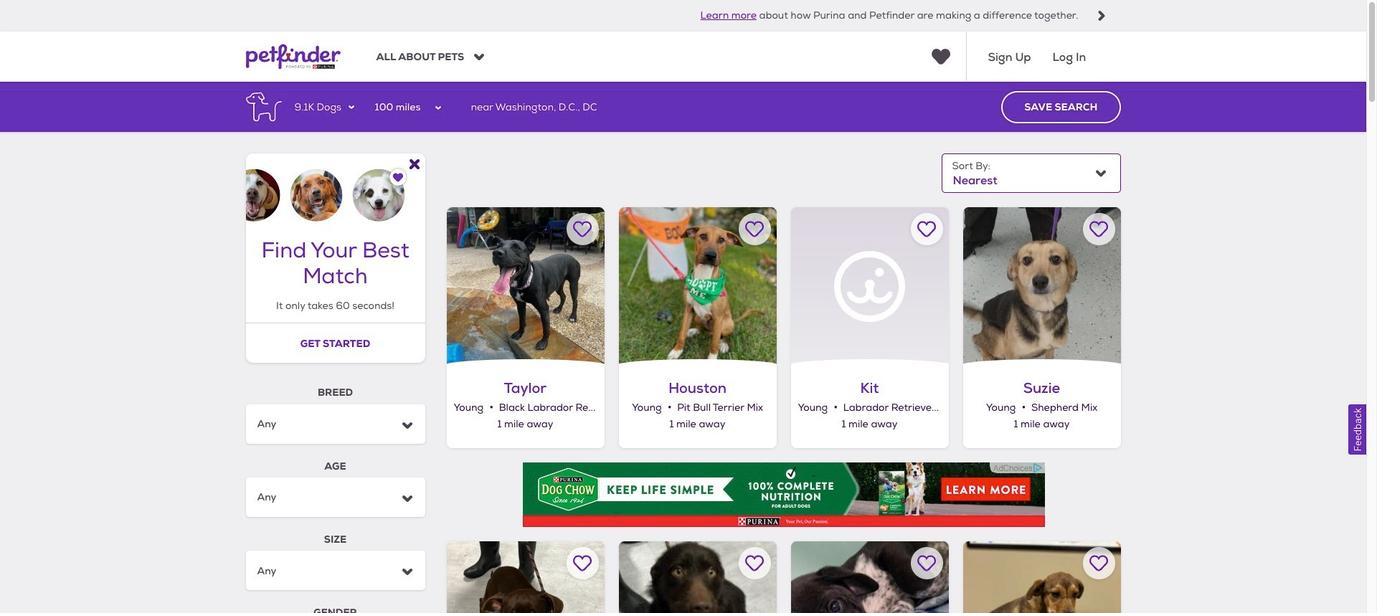 Task type: vqa. For each thing, say whether or not it's contained in the screenshot.
main content
yes



Task type: describe. For each thing, give the bounding box(es) containing it.
harvey, adoptable dog, young male dachshund mix, 1 mile away. image
[[619, 542, 777, 613]]

pup preston, adoptable dog, puppy male hound & shepherd mix, 1 mile away. image
[[963, 542, 1121, 613]]

taylor, adoptable dog, young female black labrador retriever mix, 1 mile away. image
[[447, 208, 605, 365]]



Task type: locate. For each thing, give the bounding box(es) containing it.
suzie, adoptable dog, young female shepherd mix, 1 mile away. image
[[963, 208, 1121, 365]]

petfinder home image
[[246, 32, 340, 82]]

main content
[[0, 82, 1367, 613]]

pup alice, adoptable dog, puppy female bluetick coonhound mix, 1 mile away. image
[[791, 542, 949, 613]]

potential dog matches image
[[246, 154, 425, 222]]

advertisement element
[[523, 463, 1045, 527]]

harley, adoptable dog, young female dachshund mix, 1 mile away. image
[[447, 542, 605, 613]]

houston, adoptable dog, young male pit bull terrier mix, 1 mile away. image
[[619, 208, 777, 365]]



